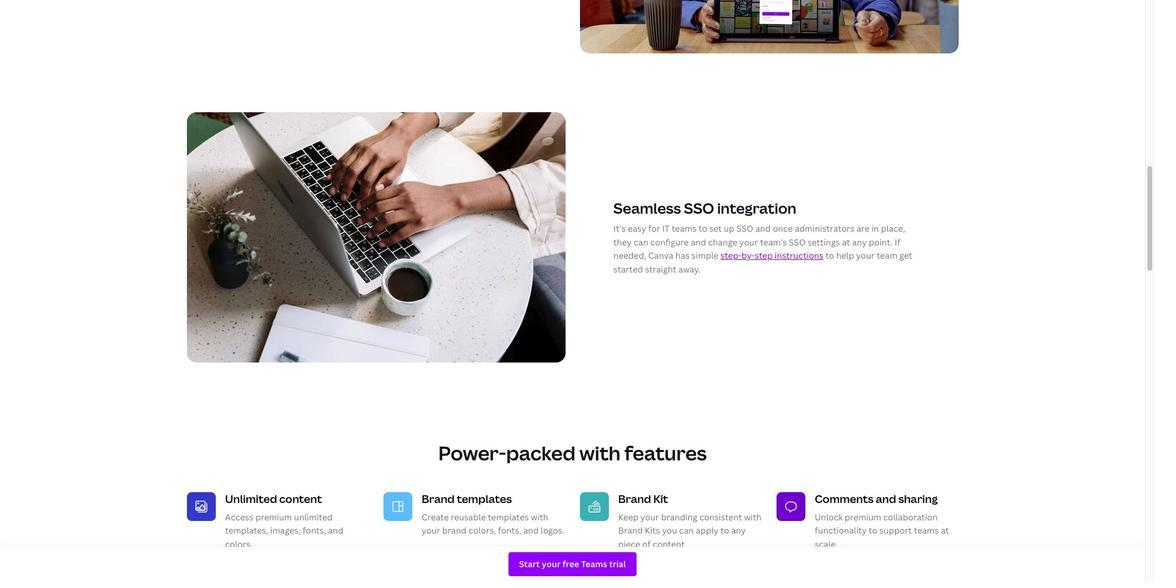 Task type: describe. For each thing, give the bounding box(es) containing it.
teams inside comments and sharing unlock premium collaboration functionality to support teams at scale.
[[914, 526, 939, 537]]

fonts, inside the brand templates create reusable templates with your brand colors, fonts, and logos.
[[498, 526, 521, 537]]

1 vertical spatial sso
[[736, 223, 753, 235]]

to inside to help your team get started straight away.
[[826, 250, 834, 262]]

they
[[613, 237, 632, 248]]

branding
[[661, 512, 697, 524]]

unlimited content access premium unlimited templates, images, fonts, and colors.
[[225, 492, 343, 551]]

it
[[662, 223, 670, 235]]

with inside brand kit keep your branding consistent with brand kits you can apply to any piece of content.
[[744, 512, 762, 524]]

can inside "it's easy for it teams to set up sso and once administrators are in place, they can configure and change your team's sso settings at any point. if needed, canva has simple"
[[634, 237, 648, 248]]

at inside "it's easy for it teams to set up sso and once administrators are in place, they can configure and change your team's sso settings at any point. if needed, canva has simple"
[[842, 237, 850, 248]]

scale.
[[815, 539, 838, 551]]

comments
[[815, 492, 874, 507]]

any inside "it's easy for it teams to set up sso and once administrators are in place, they can configure and change your team's sso settings at any point. if needed, canva has simple"
[[852, 237, 867, 248]]

2 vertical spatial sso
[[789, 237, 806, 248]]

your inside to help your team get started straight away.
[[856, 250, 875, 262]]

brand for brand kit
[[618, 492, 651, 507]]

colors.
[[225, 539, 252, 551]]

features
[[624, 441, 707, 467]]

and up team's
[[755, 223, 771, 235]]

step-by-step instructions link
[[721, 250, 824, 262]]

your inside "it's easy for it teams to set up sso and once administrators are in place, they can configure and change your team's sso settings at any point. if needed, canva has simple"
[[739, 237, 758, 248]]

reusable
[[451, 512, 486, 524]]

fonts, inside unlimited content access premium unlimited templates, images, fonts, and colors.
[[303, 526, 326, 537]]

unlimited
[[225, 492, 277, 507]]

power-packed with features
[[438, 441, 707, 467]]

needed,
[[613, 250, 646, 262]]

for
[[648, 223, 660, 235]]

team
[[877, 250, 897, 262]]

up
[[724, 223, 734, 235]]

brand up piece
[[618, 526, 643, 537]]

you
[[662, 526, 677, 537]]

help
[[836, 250, 854, 262]]

change
[[708, 237, 737, 248]]

easy
[[628, 223, 646, 235]]

get
[[900, 250, 912, 262]]

of
[[642, 539, 651, 551]]

started
[[613, 264, 643, 275]]

teams inside "it's easy for it teams to set up sso and once administrators are in place, they can configure and change your team's sso settings at any point. if needed, canva has simple"
[[672, 223, 697, 235]]

and up simple
[[691, 237, 706, 248]]

instructions
[[775, 250, 824, 262]]

kit
[[653, 492, 668, 507]]

seamless sso integration
[[613, 199, 796, 218]]

and inside the brand templates create reusable templates with your brand colors, fonts, and logos.
[[523, 526, 539, 537]]

your inside brand kit keep your branding consistent with brand kits you can apply to any piece of content.
[[641, 512, 659, 524]]

functionality
[[815, 526, 867, 537]]

unlimited
[[294, 512, 333, 524]]

any inside brand kit keep your branding consistent with brand kits you can apply to any piece of content.
[[731, 526, 746, 537]]

premium inside comments and sharing unlock premium collaboration functionality to support teams at scale.
[[845, 512, 881, 524]]

has
[[675, 250, 690, 262]]

once
[[773, 223, 793, 235]]

1 vertical spatial templates
[[488, 512, 529, 524]]

power-
[[438, 441, 506, 467]]

sharing
[[898, 492, 938, 507]]

colors,
[[469, 526, 496, 537]]

point.
[[869, 237, 893, 248]]

by-
[[742, 250, 755, 262]]

administrators
[[795, 223, 854, 235]]



Task type: vqa. For each thing, say whether or not it's contained in the screenshot.
the bottommost All
no



Task type: locate. For each thing, give the bounding box(es) containing it.
1 horizontal spatial premium
[[845, 512, 881, 524]]

brand inside the brand templates create reusable templates with your brand colors, fonts, and logos.
[[422, 492, 455, 507]]

can
[[634, 237, 648, 248], [679, 526, 694, 537]]

canva
[[648, 250, 673, 262]]

1 horizontal spatial can
[[679, 526, 694, 537]]

0 vertical spatial can
[[634, 237, 648, 248]]

your right help
[[856, 250, 875, 262]]

premium up images, on the bottom left of the page
[[255, 512, 292, 524]]

2 horizontal spatial sso
[[789, 237, 806, 248]]

and inside unlimited content access premium unlimited templates, images, fonts, and colors.
[[328, 526, 343, 537]]

0 horizontal spatial sso
[[684, 199, 714, 218]]

with right packed
[[579, 441, 621, 467]]

0 horizontal spatial teams
[[672, 223, 697, 235]]

1 horizontal spatial with
[[579, 441, 621, 467]]

keep
[[618, 512, 639, 524]]

0 horizontal spatial premium
[[255, 512, 292, 524]]

brand kit keep your branding consistent with brand kits you can apply to any piece of content.
[[618, 492, 762, 551]]

your up by-
[[739, 237, 758, 248]]

consistent
[[699, 512, 742, 524]]

0 vertical spatial sso
[[684, 199, 714, 218]]

templates up reusable
[[457, 492, 512, 507]]

brand templates create reusable templates with your brand colors, fonts, and logos.
[[422, 492, 564, 537]]

templates,
[[225, 526, 268, 537]]

0 horizontal spatial at
[[842, 237, 850, 248]]

seamless
[[613, 199, 681, 218]]

it's easy for it teams to set up sso and once administrators are in place, they can configure and change your team's sso settings at any point. if needed, canva has simple
[[613, 223, 905, 262]]

sso up set
[[684, 199, 714, 218]]

fonts,
[[303, 526, 326, 537], [498, 526, 521, 537]]

teams
[[672, 223, 697, 235], [914, 526, 939, 537]]

premium up functionality
[[845, 512, 881, 524]]

collaboration
[[883, 512, 938, 524]]

if
[[895, 237, 901, 248]]

content
[[279, 492, 322, 507]]

can inside brand kit keep your branding consistent with brand kits you can apply to any piece of content.
[[679, 526, 694, 537]]

1 fonts, from the left
[[303, 526, 326, 537]]

integration
[[717, 199, 796, 218]]

away.
[[678, 264, 701, 275]]

teams down collaboration
[[914, 526, 939, 537]]

packed
[[506, 441, 576, 467]]

fonts, right colors,
[[498, 526, 521, 537]]

sso right the up
[[736, 223, 753, 235]]

templates up colors,
[[488, 512, 529, 524]]

and up collaboration
[[876, 492, 896, 507]]

it's
[[613, 223, 626, 235]]

sso up instructions
[[789, 237, 806, 248]]

1 horizontal spatial fonts,
[[498, 526, 521, 537]]

unlock
[[815, 512, 843, 524]]

access
[[225, 512, 253, 524]]

with right consistent
[[744, 512, 762, 524]]

premium inside unlimited content access premium unlimited templates, images, fonts, and colors.
[[255, 512, 292, 524]]

0 horizontal spatial with
[[531, 512, 548, 524]]

can down branding
[[679, 526, 694, 537]]

sso
[[684, 199, 714, 218], [736, 223, 753, 235], [789, 237, 806, 248]]

templates
[[457, 492, 512, 507], [488, 512, 529, 524]]

simple
[[692, 250, 718, 262]]

create
[[422, 512, 449, 524]]

logos.
[[541, 526, 564, 537]]

0 vertical spatial teams
[[672, 223, 697, 235]]

with
[[579, 441, 621, 467], [531, 512, 548, 524], [744, 512, 762, 524]]

brand for brand templates
[[422, 492, 455, 507]]

set
[[709, 223, 722, 235]]

at right support
[[941, 526, 949, 537]]

0 horizontal spatial any
[[731, 526, 746, 537]]

in
[[872, 223, 879, 235]]

teams right the it
[[672, 223, 697, 235]]

fonts, down unlimited
[[303, 526, 326, 537]]

at up help
[[842, 237, 850, 248]]

to
[[699, 223, 707, 235], [826, 250, 834, 262], [721, 526, 729, 537], [869, 526, 877, 537]]

any
[[852, 237, 867, 248], [731, 526, 746, 537]]

1 premium from the left
[[255, 512, 292, 524]]

your up kits
[[641, 512, 659, 524]]

0 vertical spatial templates
[[457, 492, 512, 507]]

brand
[[422, 492, 455, 507], [618, 492, 651, 507], [618, 526, 643, 537]]

1 horizontal spatial any
[[852, 237, 867, 248]]

to left support
[[869, 526, 877, 537]]

2 premium from the left
[[845, 512, 881, 524]]

brand up create on the left of page
[[422, 492, 455, 507]]

to left set
[[699, 223, 707, 235]]

with inside the brand templates create reusable templates with your brand colors, fonts, and logos.
[[531, 512, 548, 524]]

and
[[755, 223, 771, 235], [691, 237, 706, 248], [876, 492, 896, 507], [328, 526, 343, 537], [523, 526, 539, 537]]

step
[[755, 250, 773, 262]]

can down easy
[[634, 237, 648, 248]]

apply
[[696, 526, 719, 537]]

your
[[739, 237, 758, 248], [856, 250, 875, 262], [641, 512, 659, 524], [422, 526, 440, 537]]

with up logos.
[[531, 512, 548, 524]]

step-
[[721, 250, 742, 262]]

brand
[[442, 526, 466, 537]]

step-by-step instructions
[[721, 250, 824, 262]]

to down consistent
[[721, 526, 729, 537]]

team's
[[760, 237, 787, 248]]

1 horizontal spatial sso
[[736, 223, 753, 235]]

at inside comments and sharing unlock premium collaboration functionality to support teams at scale.
[[941, 526, 949, 537]]

kits
[[645, 526, 660, 537]]

settings
[[808, 237, 840, 248]]

1 vertical spatial can
[[679, 526, 694, 537]]

configure
[[650, 237, 689, 248]]

to help your team get started straight away.
[[613, 250, 912, 275]]

and down unlimited
[[328, 526, 343, 537]]

support
[[879, 526, 912, 537]]

1 vertical spatial teams
[[914, 526, 939, 537]]

and left logos.
[[523, 526, 539, 537]]

1 horizontal spatial teams
[[914, 526, 939, 537]]

to inside brand kit keep your branding consistent with brand kits you can apply to any piece of content.
[[721, 526, 729, 537]]

premium
[[255, 512, 292, 524], [845, 512, 881, 524]]

comments and sharing unlock premium collaboration functionality to support teams at scale.
[[815, 492, 949, 551]]

to inside comments and sharing unlock premium collaboration functionality to support teams at scale.
[[869, 526, 877, 537]]

your down create on the left of page
[[422, 526, 440, 537]]

2 fonts, from the left
[[498, 526, 521, 537]]

to down settings
[[826, 250, 834, 262]]

1 vertical spatial any
[[731, 526, 746, 537]]

0 vertical spatial any
[[852, 237, 867, 248]]

images,
[[270, 526, 301, 537]]

0 horizontal spatial fonts,
[[303, 526, 326, 537]]

your inside the brand templates create reusable templates with your brand colors, fonts, and logos.
[[422, 526, 440, 537]]

brand up "keep"
[[618, 492, 651, 507]]

content.
[[653, 539, 687, 551]]

0 vertical spatial at
[[842, 237, 850, 248]]

piece
[[618, 539, 640, 551]]

at
[[842, 237, 850, 248], [941, 526, 949, 537]]

0 horizontal spatial can
[[634, 237, 648, 248]]

and inside comments and sharing unlock premium collaboration functionality to support teams at scale.
[[876, 492, 896, 507]]

place,
[[881, 223, 905, 235]]

1 vertical spatial at
[[941, 526, 949, 537]]

1 horizontal spatial at
[[941, 526, 949, 537]]

2 horizontal spatial with
[[744, 512, 762, 524]]

straight
[[645, 264, 676, 275]]

any down the are
[[852, 237, 867, 248]]

to inside "it's easy for it teams to set up sso and once administrators are in place, they can configure and change your team's sso settings at any point. if needed, canva has simple"
[[699, 223, 707, 235]]

any down consistent
[[731, 526, 746, 537]]

are
[[856, 223, 870, 235]]



